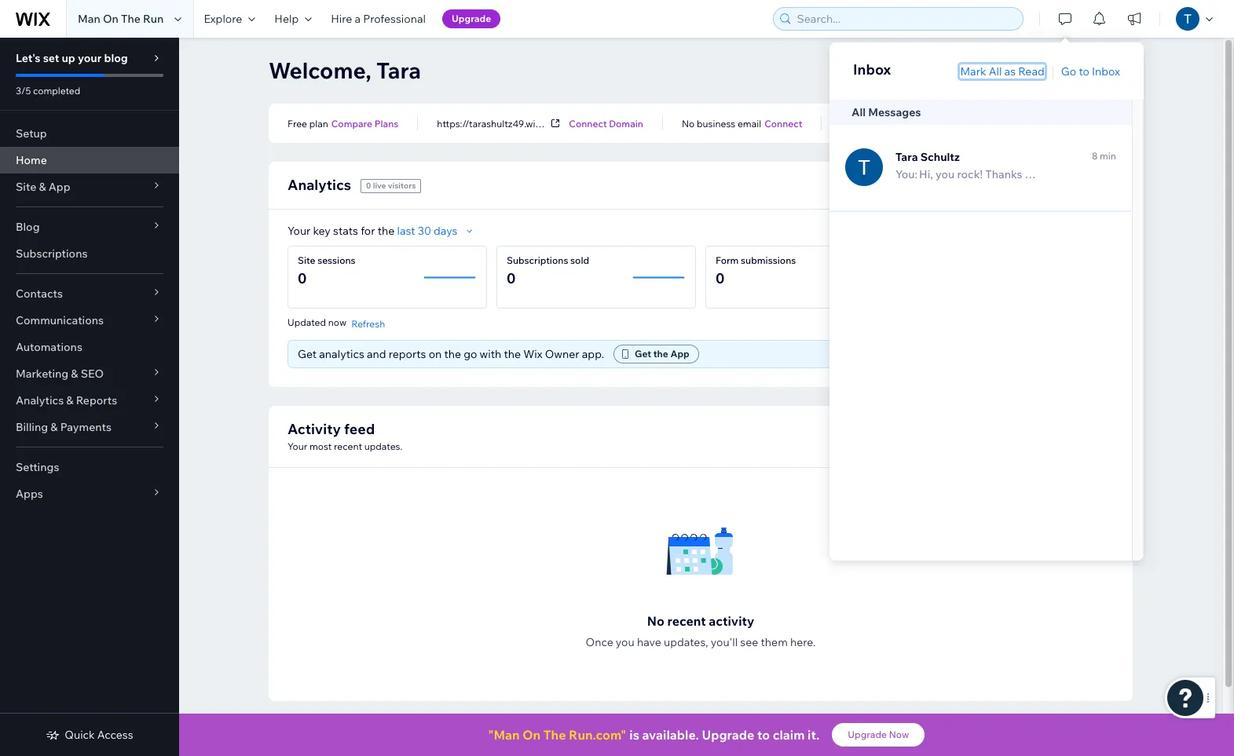Task type: describe. For each thing, give the bounding box(es) containing it.
Search... field
[[792, 8, 1018, 30]]

them
[[761, 636, 788, 650]]

8 min
[[1092, 150, 1117, 162]]

app.
[[582, 347, 604, 361]]

messages
[[868, 105, 921, 119]]

get for get the app
[[635, 348, 651, 360]]

30
[[418, 224, 431, 238]]

"man
[[488, 728, 520, 743]]

business
[[860, 117, 899, 129]]

days
[[434, 224, 458, 238]]

billing & payments
[[16, 420, 112, 435]]

business info
[[860, 117, 918, 129]]

is
[[630, 728, 640, 743]]

professional
[[363, 12, 426, 26]]

subscriptions for subscriptions
[[16, 247, 88, 261]]

site for site sessions
[[298, 255, 315, 266]]

domain
[[609, 117, 644, 129]]

let's
[[16, 51, 41, 65]]

site & app
[[16, 180, 70, 194]]

upgrade now
[[848, 729, 909, 741]]

8
[[1092, 150, 1098, 162]]

https://tarashultz49.wixsite.com/man-on-the-run link
[[437, 116, 649, 133]]

your inside activity feed your most recent updates.
[[288, 441, 307, 453]]

settings
[[16, 460, 59, 475]]

subscriptions link
[[0, 240, 179, 267]]

1 horizontal spatial inbox
[[1092, 64, 1121, 79]]

connect inside connect domain link
[[569, 117, 607, 129]]

blog
[[16, 220, 40, 234]]

reports
[[76, 394, 117, 408]]

last 30 days
[[397, 224, 458, 238]]

hire a professional link
[[322, 0, 435, 38]]

quick access button
[[46, 728, 133, 743]]

updates,
[[664, 636, 709, 650]]

free
[[288, 117, 307, 129]]

run
[[143, 12, 164, 26]]

key
[[313, 224, 331, 238]]

submissions
[[741, 255, 796, 266]]

site for site & app
[[16, 180, 36, 194]]

no business email connect
[[682, 117, 803, 129]]

marketing & seo
[[16, 367, 104, 381]]

payments
[[60, 420, 112, 435]]

subscriptions for subscriptions sold
[[507, 255, 568, 266]]

1 vertical spatial to
[[757, 728, 770, 743]]

the for run
[[121, 12, 141, 26]]

apps
[[16, 487, 43, 501]]

updated
[[288, 317, 326, 328]]

now
[[889, 729, 909, 741]]

the inside get the app button
[[654, 348, 669, 360]]

marketing & seo button
[[0, 361, 179, 387]]

blog button
[[0, 214, 179, 240]]

apps button
[[0, 481, 179, 508]]

hire a professional
[[331, 12, 426, 26]]

the-
[[617, 117, 635, 129]]

& for billing
[[50, 420, 58, 435]]

plans
[[375, 117, 399, 129]]

edit site
[[1075, 61, 1119, 75]]

app for site & app
[[49, 180, 70, 194]]

2 connect from the left
[[765, 117, 803, 129]]

welcome, tara
[[269, 57, 421, 84]]

last
[[397, 224, 415, 238]]

help button
[[265, 0, 322, 38]]

go
[[464, 347, 477, 361]]

plan
[[309, 117, 328, 129]]

0 live visitors
[[366, 181, 416, 191]]

sold
[[571, 255, 589, 266]]

0 horizontal spatial tara
[[376, 57, 421, 84]]

you
[[616, 636, 635, 650]]

it.
[[808, 728, 820, 743]]

let's set up your blog
[[16, 51, 128, 65]]

your key stats for the
[[288, 224, 397, 238]]

activity
[[288, 420, 341, 438]]

the for run.com"
[[544, 728, 566, 743]]

recent inside activity feed your most recent updates.
[[334, 441, 362, 453]]

billing & payments button
[[0, 414, 179, 441]]

explore
[[204, 12, 242, 26]]

on
[[429, 347, 442, 361]]

updates.
[[364, 441, 403, 453]]

subscriptions sold
[[507, 255, 589, 266]]

stats
[[333, 224, 358, 238]]

communications button
[[0, 307, 179, 334]]

go to inbox
[[1061, 64, 1121, 79]]

completed
[[33, 85, 80, 97]]

a
[[355, 12, 361, 26]]

most
[[310, 441, 332, 453]]

here.
[[790, 636, 816, 650]]



Task type: vqa. For each thing, say whether or not it's contained in the screenshot.
first the Connect from right
yes



Task type: locate. For each thing, give the bounding box(es) containing it.
& inside marketing & seo dropdown button
[[71, 367, 78, 381]]

marketing
[[16, 367, 69, 381]]

0 horizontal spatial inbox
[[853, 61, 891, 79]]

1 horizontal spatial tara
[[896, 150, 918, 164]]

compare plans link
[[331, 116, 399, 130]]

all
[[989, 64, 1002, 79], [852, 105, 866, 119]]

contacts button
[[0, 281, 179, 307]]

get
[[298, 347, 317, 361], [635, 348, 651, 360]]

site down home on the left of the page
[[16, 180, 36, 194]]

0 vertical spatial no
[[682, 117, 695, 129]]

1 horizontal spatial get
[[635, 348, 651, 360]]

0 vertical spatial your
[[288, 224, 311, 238]]

owner
[[545, 347, 580, 361]]

site left sessions
[[298, 255, 315, 266]]

0 vertical spatial the
[[121, 12, 141, 26]]

analytics down marketing
[[16, 394, 64, 408]]

app inside button
[[671, 348, 690, 360]]

no left business
[[682, 117, 695, 129]]

https://tarashultz49.wixsite.com/man-
[[437, 117, 603, 129]]

setup
[[16, 127, 47, 141]]

0 vertical spatial analytics
[[288, 176, 351, 194]]

edit site link
[[1047, 57, 1133, 80]]

https://tarashultz49.wixsite.com/man-on-the-run
[[437, 117, 649, 129]]

0 vertical spatial recent
[[334, 441, 362, 453]]

claim
[[773, 728, 805, 743]]

analytics & reports
[[16, 394, 117, 408]]

0 horizontal spatial subscriptions
[[16, 247, 88, 261]]

feed
[[344, 420, 375, 438]]

0 horizontal spatial recent
[[334, 441, 362, 453]]

0 horizontal spatial analytics
[[16, 394, 64, 408]]

get the app
[[635, 348, 690, 360]]

on-
[[603, 117, 617, 129]]

min
[[1100, 150, 1117, 162]]

subscriptions left 'sold'
[[507, 255, 568, 266]]

2 vertical spatial site
[[298, 255, 315, 266]]

refresh button
[[351, 317, 385, 331]]

you'll
[[711, 636, 738, 650]]

0 horizontal spatial no
[[647, 614, 665, 629]]

& inside the site & app popup button
[[39, 180, 46, 194]]

& for site
[[39, 180, 46, 194]]

subscriptions down blog
[[16, 247, 88, 261]]

1 vertical spatial analytics
[[16, 394, 64, 408]]

on right man
[[103, 12, 119, 26]]

1 horizontal spatial to
[[1079, 64, 1090, 79]]

0 down form
[[716, 270, 725, 288]]

0 horizontal spatial app
[[49, 180, 70, 194]]

analytics up key
[[288, 176, 351, 194]]

0 horizontal spatial to
[[757, 728, 770, 743]]

free plan compare plans
[[288, 117, 399, 129]]

updated now refresh
[[288, 317, 385, 330]]

analytics inside popup button
[[16, 394, 64, 408]]

business info button
[[841, 116, 918, 130]]

no for recent
[[647, 614, 665, 629]]

seo
[[81, 367, 104, 381]]

your left most
[[288, 441, 307, 453]]

mark
[[961, 64, 987, 79]]

no inside the no recent activity once you have updates, you'll see them here.
[[647, 614, 665, 629]]

refresh
[[351, 318, 385, 330]]

upgrade inside button
[[848, 729, 887, 741]]

upgrade button
[[442, 9, 501, 28]]

0 vertical spatial tara
[[376, 57, 421, 84]]

1 horizontal spatial site
[[298, 255, 315, 266]]

0 vertical spatial all
[[989, 64, 1002, 79]]

the right on
[[444, 347, 461, 361]]

& left seo
[[71, 367, 78, 381]]

tara
[[376, 57, 421, 84], [896, 150, 918, 164]]

1 horizontal spatial analytics
[[288, 176, 351, 194]]

tara schultz image
[[846, 149, 883, 187]]

& inside analytics & reports popup button
[[66, 394, 74, 408]]

& right billing
[[50, 420, 58, 435]]

and
[[367, 347, 386, 361]]

get right the app.
[[635, 348, 651, 360]]

site & app button
[[0, 174, 179, 200]]

the right for
[[378, 224, 395, 238]]

0 left live
[[366, 181, 371, 191]]

subscriptions inside sidebar element
[[16, 247, 88, 261]]

1 vertical spatial recent
[[668, 614, 706, 629]]

upgrade for upgrade
[[452, 13, 491, 24]]

recent up updates,
[[668, 614, 706, 629]]

1 vertical spatial all
[[852, 105, 866, 119]]

1 connect from the left
[[569, 117, 607, 129]]

1 horizontal spatial subscriptions
[[507, 255, 568, 266]]

2 your from the top
[[288, 441, 307, 453]]

1 your from the top
[[288, 224, 311, 238]]

get inside get the app button
[[635, 348, 651, 360]]

upgrade right the professional
[[452, 13, 491, 24]]

last 30 days button
[[397, 224, 476, 238]]

1 horizontal spatial connect
[[765, 117, 803, 129]]

your
[[288, 224, 311, 238], [288, 441, 307, 453]]

0 horizontal spatial upgrade
[[452, 13, 491, 24]]

1 horizontal spatial the
[[544, 728, 566, 743]]

the left run
[[121, 12, 141, 26]]

0 inside form submissions 0
[[716, 270, 725, 288]]

app for get the app
[[671, 348, 690, 360]]

1 horizontal spatial on
[[523, 728, 541, 743]]

form
[[716, 255, 739, 266]]

on for man
[[103, 12, 119, 26]]

recent down feed
[[334, 441, 362, 453]]

connect
[[569, 117, 607, 129], [765, 117, 803, 129]]

contacts
[[16, 287, 63, 301]]

see
[[740, 636, 759, 650]]

help
[[275, 12, 299, 26]]

get analytics and reports on the go with the wix owner app.
[[298, 347, 604, 361]]

the right the app.
[[654, 348, 669, 360]]

automations
[[16, 340, 82, 354]]

0 down site sessions
[[298, 270, 307, 288]]

the left run.com"
[[544, 728, 566, 743]]

1 vertical spatial app
[[671, 348, 690, 360]]

quick access
[[65, 728, 133, 743]]

visitors
[[388, 181, 416, 191]]

recent
[[334, 441, 362, 453], [668, 614, 706, 629]]

run
[[635, 117, 649, 129]]

3/5
[[16, 85, 31, 97]]

app
[[49, 180, 70, 194], [671, 348, 690, 360]]

& inside billing & payments dropdown button
[[50, 420, 58, 435]]

home link
[[0, 147, 179, 174]]

app inside popup button
[[49, 180, 70, 194]]

wix
[[524, 347, 543, 361]]

tara up the you:
[[896, 150, 918, 164]]

0 horizontal spatial get
[[298, 347, 317, 361]]

0 horizontal spatial all
[[852, 105, 866, 119]]

set
[[43, 51, 59, 65]]

all left "messages"
[[852, 105, 866, 119]]

1 vertical spatial no
[[647, 614, 665, 629]]

mark all as read button
[[961, 64, 1045, 79]]

run.com"
[[569, 728, 627, 743]]

recent inside the no recent activity once you have updates, you'll see them here.
[[668, 614, 706, 629]]

1 horizontal spatial upgrade
[[702, 728, 755, 743]]

get for get analytics and reports on the go with the wix owner app.
[[298, 347, 317, 361]]

0 horizontal spatial site
[[16, 180, 36, 194]]

0 horizontal spatial connect
[[569, 117, 607, 129]]

on for "man
[[523, 728, 541, 743]]

1 vertical spatial your
[[288, 441, 307, 453]]

site right edit
[[1098, 61, 1119, 75]]

you:
[[896, 167, 918, 181]]

have
[[637, 636, 661, 650]]

read
[[1019, 64, 1045, 79]]

sessions
[[318, 255, 356, 266]]

no up have
[[647, 614, 665, 629]]

welcome,
[[269, 57, 372, 84]]

billing
[[16, 420, 48, 435]]

site inside popup button
[[16, 180, 36, 194]]

get down "updated"
[[298, 347, 317, 361]]

& for marketing
[[71, 367, 78, 381]]

& for analytics
[[66, 394, 74, 408]]

analytics & reports button
[[0, 387, 179, 414]]

edit
[[1075, 61, 1096, 75]]

& left reports
[[66, 394, 74, 408]]

email
[[738, 117, 762, 129]]

upgrade now button
[[832, 724, 925, 747]]

1 horizontal spatial app
[[671, 348, 690, 360]]

for
[[361, 224, 375, 238]]

with
[[480, 347, 502, 361]]

all left as
[[989, 64, 1002, 79]]

1 horizontal spatial no
[[682, 117, 695, 129]]

tara down the professional
[[376, 57, 421, 84]]

access
[[97, 728, 133, 743]]

no for business
[[682, 117, 695, 129]]

schultz
[[921, 150, 960, 164]]

0 horizontal spatial on
[[103, 12, 119, 26]]

connect right email
[[765, 117, 803, 129]]

get the app button
[[614, 345, 699, 364]]

upgrade left now
[[848, 729, 887, 741]]

connect domain link
[[569, 116, 644, 130]]

upgrade for upgrade now
[[848, 729, 887, 741]]

analytics
[[288, 176, 351, 194], [16, 394, 64, 408]]

connect left the-
[[569, 117, 607, 129]]

analytics for analytics
[[288, 176, 351, 194]]

upgrade inside button
[[452, 13, 491, 24]]

analytics for analytics & reports
[[16, 394, 64, 408]]

1 vertical spatial on
[[523, 728, 541, 743]]

1 vertical spatial tara
[[896, 150, 918, 164]]

to
[[1079, 64, 1090, 79], [757, 728, 770, 743]]

1 vertical spatial the
[[544, 728, 566, 743]]

0 vertical spatial site
[[1098, 61, 1119, 75]]

site sessions
[[298, 255, 356, 266]]

live
[[373, 181, 386, 191]]

2 horizontal spatial site
[[1098, 61, 1119, 75]]

& down home on the left of the page
[[39, 180, 46, 194]]

upgrade
[[452, 13, 491, 24], [702, 728, 755, 743], [848, 729, 887, 741]]

sidebar element
[[0, 38, 179, 757]]

your left key
[[288, 224, 311, 238]]

0 vertical spatial on
[[103, 12, 119, 26]]

the left wix
[[504, 347, 521, 361]]

0 horizontal spatial the
[[121, 12, 141, 26]]

0 vertical spatial app
[[49, 180, 70, 194]]

upgrade right available.
[[702, 728, 755, 743]]

0 vertical spatial to
[[1079, 64, 1090, 79]]

1 horizontal spatial recent
[[668, 614, 706, 629]]

all messages
[[852, 105, 921, 119]]

hire
[[331, 12, 352, 26]]

1 horizontal spatial all
[[989, 64, 1002, 79]]

0 down subscriptions sold
[[507, 270, 516, 288]]

1 vertical spatial site
[[16, 180, 36, 194]]

on right "man
[[523, 728, 541, 743]]

2 horizontal spatial upgrade
[[848, 729, 887, 741]]

once
[[586, 636, 613, 650]]

compare
[[331, 117, 372, 129]]



